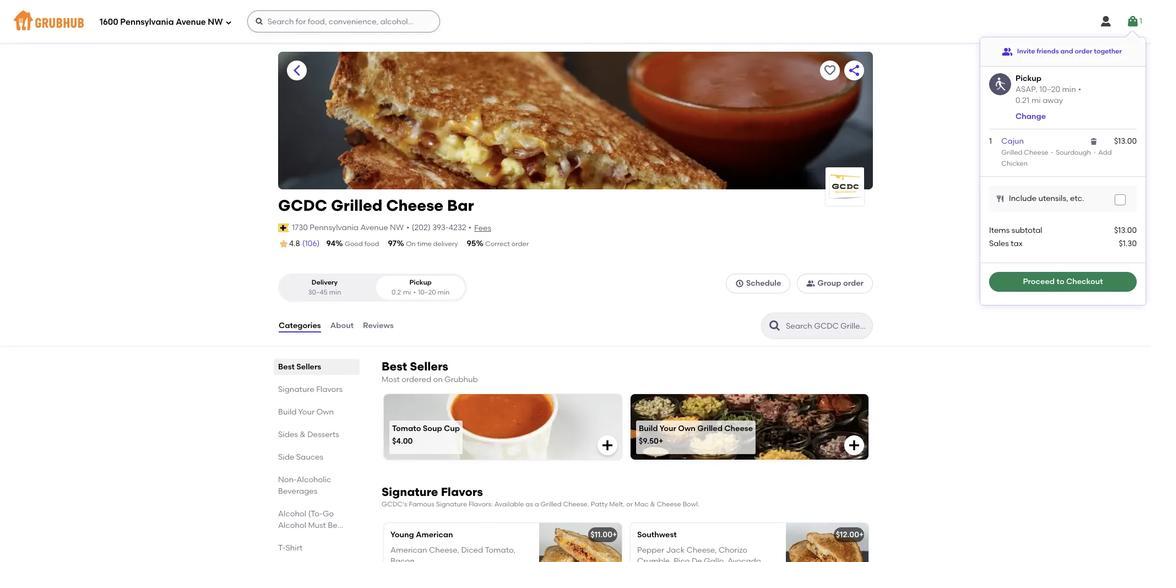 Task type: vqa. For each thing, say whether or not it's contained in the screenshot.


Task type: describe. For each thing, give the bounding box(es) containing it.
subtotal
[[1012, 226, 1043, 235]]

as
[[526, 501, 533, 509]]

• inside pickup 0.2 mi • 10–20 min
[[414, 289, 416, 296]]

crumble,
[[638, 557, 672, 563]]

correct
[[486, 240, 510, 248]]

away
[[1043, 96, 1064, 105]]

young
[[391, 531, 414, 540]]

people icon image for invite friends and order together
[[1002, 46, 1013, 57]]

de
[[692, 557, 702, 563]]

flavors for signature flavors
[[316, 385, 343, 395]]

melt,
[[610, 501, 625, 509]]

reviews
[[363, 321, 394, 331]]

svg image inside schedule button
[[736, 280, 744, 288]]

build your own
[[278, 408, 334, 417]]

1 button
[[1127, 12, 1143, 31]]

order for group order
[[844, 279, 864, 288]]

min inside delivery 30–45 min
[[329, 289, 341, 296]]

cheese inside tooltip
[[1025, 149, 1049, 157]]

change button
[[1016, 111, 1047, 122]]

non-alcoholic beverages
[[278, 476, 331, 497]]

group
[[818, 279, 842, 288]]

4232
[[449, 223, 467, 232]]

10–20 inside pickup 0.2 mi • 10–20 min
[[418, 289, 436, 296]]

• left (202)
[[407, 223, 410, 232]]

save this restaurant button
[[821, 61, 840, 80]]

most
[[382, 375, 400, 385]]

side sauces
[[278, 453, 324, 462]]

items
[[990, 226, 1010, 235]]

pickup asap, 10–20 min • 0.21 mi away
[[1016, 74, 1082, 105]]

southwest
[[638, 531, 677, 540]]

cheese, inside "american cheese, diced tomato, bacon"
[[429, 546, 460, 556]]

patty
[[591, 501, 608, 509]]

time
[[417, 240, 432, 248]]

chicken
[[1002, 160, 1028, 168]]

shirt
[[286, 544, 303, 553]]

pickup for 10–20
[[1016, 74, 1042, 83]]

bowl.
[[683, 501, 700, 509]]

• (202) 393-4232 • fees
[[407, 223, 492, 233]]

grubhub
[[445, 375, 478, 385]]

proceed to checkout button
[[990, 272, 1138, 292]]

1 inside tooltip
[[990, 137, 993, 146]]

$12.00
[[836, 531, 860, 540]]

pickup 0.2 mi • 10–20 min
[[392, 279, 450, 296]]

asap,
[[1016, 85, 1038, 94]]

svg image inside 1 button
[[1127, 15, 1140, 28]]

Search for food, convenience, alcohol... search field
[[247, 10, 440, 33]]

young american image
[[540, 523, 622, 563]]

1730 pennsylvania avenue nw
[[292, 223, 404, 232]]

$12.00 +
[[836, 531, 864, 540]]

mi inside pickup 0.2 mi • 10–20 min
[[403, 289, 411, 296]]

cajun
[[1002, 137, 1025, 146]]

main navigation navigation
[[0, 0, 1152, 43]]

1730
[[292, 223, 308, 232]]

schedule
[[747, 279, 782, 288]]

gcdc's
[[382, 501, 408, 509]]

bar
[[447, 196, 474, 215]]

gcdc
[[278, 196, 327, 215]]

1 $13.00 from the top
[[1115, 137, 1138, 146]]

min inside pickup 0.2 mi • 10–20 min
[[438, 289, 450, 296]]

+ for pepper jack cheese, chorizo crumble, pico de gallo, avocad
[[860, 531, 864, 540]]

$11.00 +
[[591, 531, 617, 540]]

sales
[[990, 239, 1010, 249]]

tomato,
[[485, 546, 516, 556]]

on
[[406, 240, 416, 248]]

t-
[[278, 544, 286, 553]]

build for build your own grilled cheese $9.50 +
[[639, 424, 658, 434]]

sales tax
[[990, 239, 1023, 249]]

build for build your own
[[278, 408, 297, 417]]

share icon image
[[848, 64, 861, 77]]

invite friends and order together button
[[1002, 42, 1123, 62]]

grilled inside build your own grilled cheese $9.50 +
[[698, 424, 723, 434]]

& inside signature flavors gcdc's famous signature flavors: available as a grilled cheese, patty melt, or mac & cheese bowl.
[[651, 501, 656, 509]]

own for build your own
[[317, 408, 334, 417]]

search icon image
[[769, 320, 782, 333]]

sourdough
[[1056, 149, 1092, 157]]

t-shirt
[[278, 544, 303, 553]]

young american
[[391, 531, 453, 540]]

95
[[467, 239, 476, 249]]

nw for 1730 pennsylvania avenue nw
[[390, 223, 404, 232]]

0.21
[[1016, 96, 1030, 105]]

non-
[[278, 476, 297, 485]]

about
[[330, 321, 354, 331]]

categories button
[[278, 306, 322, 346]]

sides & desserts tab
[[278, 429, 355, 441]]

flavors:
[[469, 501, 493, 509]]

signature for signature flavors
[[278, 385, 315, 395]]

checkout
[[1067, 277, 1104, 287]]

star icon image
[[278, 239, 289, 250]]

mac
[[635, 501, 649, 509]]

0 vertical spatial american
[[416, 531, 453, 540]]

add chicken
[[1002, 149, 1112, 168]]

side
[[278, 453, 294, 462]]

beverages
[[278, 487, 318, 497]]

cheese, inside pepper jack cheese, chorizo crumble, pico de gallo, avocad
[[687, 546, 717, 556]]

american cheese, diced tomato, bacon
[[391, 546, 516, 563]]

save this restaurant image
[[824, 64, 837, 77]]

delivery
[[433, 240, 458, 248]]

best for best sellers most ordered on grubhub
[[382, 360, 407, 374]]

pickup icon image
[[990, 73, 1012, 95]]

american inside "american cheese, diced tomato, bacon"
[[391, 546, 427, 556]]

2 $13.00 from the top
[[1115, 226, 1138, 235]]

pepper
[[638, 546, 665, 556]]

best sellers
[[278, 363, 321, 372]]

include
[[1010, 194, 1037, 203]]

non-alcoholic beverages tab
[[278, 475, 355, 498]]

order for correct order
[[512, 240, 529, 248]]

cheese inside signature flavors gcdc's famous signature flavors: available as a grilled cheese, patty melt, or mac & cheese bowl.
[[657, 501, 682, 509]]

people icon image for group order
[[807, 280, 816, 288]]

reviews button
[[363, 306, 394, 346]]

signature flavors
[[278, 385, 343, 395]]

side sauces tab
[[278, 452, 355, 464]]

option group containing delivery 30–45 min
[[278, 274, 467, 302]]

1600 pennsylvania avenue nw
[[100, 17, 223, 27]]

your for build your own
[[298, 408, 315, 417]]

pickup for mi
[[410, 279, 432, 287]]



Task type: locate. For each thing, give the bounding box(es) containing it.
cheese, up de
[[687, 546, 717, 556]]

0 horizontal spatial people icon image
[[807, 280, 816, 288]]

1 horizontal spatial own
[[679, 424, 696, 434]]

1 horizontal spatial min
[[438, 289, 450, 296]]

famous
[[409, 501, 435, 509]]

1600
[[100, 17, 118, 27]]

& right sides
[[300, 430, 306, 440]]

pennsylvania right 1600
[[120, 17, 174, 27]]

subscription pass image
[[278, 224, 289, 232]]

0 horizontal spatial build
[[278, 408, 297, 417]]

1 vertical spatial pickup
[[410, 279, 432, 287]]

& inside sides & desserts tab
[[300, 430, 306, 440]]

flavors for signature flavors gcdc's famous signature flavors: available as a grilled cheese, patty melt, or mac & cheese bowl.
[[441, 486, 483, 499]]

0 horizontal spatial flavors
[[316, 385, 343, 395]]

1 horizontal spatial sellers
[[410, 360, 449, 374]]

sellers inside tab
[[297, 363, 321, 372]]

order inside the "invite friends and order together" button
[[1076, 48, 1093, 55]]

2 vertical spatial signature
[[436, 501, 467, 509]]

1 horizontal spatial best
[[382, 360, 407, 374]]

grilled inside signature flavors gcdc's famous signature flavors: available as a grilled cheese, patty melt, or mac & cheese bowl.
[[541, 501, 562, 509]]

pico
[[674, 557, 690, 563]]

0 vertical spatial mi
[[1032, 96, 1041, 105]]

1 vertical spatial build
[[639, 424, 658, 434]]

categories
[[279, 321, 321, 331]]

2 horizontal spatial cheese,
[[687, 546, 717, 556]]

1 horizontal spatial cheese,
[[564, 501, 590, 509]]

10–20 up away on the right top
[[1040, 85, 1061, 94]]

build up $9.50
[[639, 424, 658, 434]]

0 horizontal spatial cheese,
[[429, 546, 460, 556]]

best up signature flavors
[[278, 363, 295, 372]]

1 vertical spatial people icon image
[[807, 280, 816, 288]]

invite friends and order together
[[1018, 48, 1123, 55]]

pennsylvania up 94
[[310, 223, 359, 232]]

0 horizontal spatial pennsylvania
[[120, 17, 174, 27]]

1 horizontal spatial 1
[[1140, 16, 1143, 26]]

1 ∙ from the left
[[1051, 149, 1055, 157]]

mi right the 0.21
[[1032, 96, 1041, 105]]

• right 4232
[[469, 223, 472, 232]]

bacon
[[391, 557, 415, 563]]

on time delivery
[[406, 240, 458, 248]]

your inside tab
[[298, 408, 315, 417]]

cheese
[[1025, 149, 1049, 157], [386, 196, 444, 215], [725, 424, 753, 434], [657, 501, 682, 509]]

best sellers tab
[[278, 362, 355, 373]]

pennsylvania inside main navigation navigation
[[120, 17, 174, 27]]

sellers for best sellers
[[297, 363, 321, 372]]

a
[[535, 501, 539, 509]]

•
[[1079, 85, 1082, 94], [407, 223, 410, 232], [469, 223, 472, 232], [414, 289, 416, 296]]

0 horizontal spatial order
[[512, 240, 529, 248]]

sauces
[[296, 453, 324, 462]]

0.2
[[392, 289, 401, 296]]

own inside build your own grilled cheese $9.50 +
[[679, 424, 696, 434]]

tomato
[[392, 424, 421, 434]]

1 horizontal spatial people icon image
[[1002, 46, 1013, 57]]

svg image
[[1100, 15, 1113, 28], [1127, 15, 1140, 28], [255, 17, 264, 26], [996, 194, 1005, 203], [1118, 197, 1124, 203], [601, 439, 614, 453]]

sellers up signature flavors
[[297, 363, 321, 372]]

build inside tab
[[278, 408, 297, 417]]

+ for american cheese, diced tomato, bacon
[[613, 531, 617, 540]]

sellers for best sellers most ordered on grubhub
[[410, 360, 449, 374]]

$9.50
[[639, 437, 659, 447]]

0 vertical spatial $13.00
[[1115, 137, 1138, 146]]

tooltip containing pickup
[[981, 31, 1146, 306]]

best inside the best sellers most ordered on grubhub
[[382, 360, 407, 374]]

$11.00
[[591, 531, 613, 540]]

people icon image left group
[[807, 280, 816, 288]]

0 horizontal spatial pickup
[[410, 279, 432, 287]]

0 horizontal spatial ∙
[[1051, 149, 1055, 157]]

0 horizontal spatial min
[[329, 289, 341, 296]]

0 horizontal spatial 1
[[990, 137, 993, 146]]

2 horizontal spatial +
[[860, 531, 864, 540]]

group order button
[[798, 274, 874, 294]]

2 horizontal spatial order
[[1076, 48, 1093, 55]]

tooltip
[[981, 31, 1146, 306]]

cup
[[444, 424, 460, 434]]

1 vertical spatial 10–20
[[418, 289, 436, 296]]

0 vertical spatial your
[[298, 408, 315, 417]]

1 vertical spatial your
[[660, 424, 677, 434]]

flavors down best sellers tab
[[316, 385, 343, 395]]

1 vertical spatial signature
[[382, 486, 438, 499]]

people icon image inside group order button
[[807, 280, 816, 288]]

0 horizontal spatial nw
[[208, 17, 223, 27]]

0 vertical spatial flavors
[[316, 385, 343, 395]]

good food
[[345, 240, 379, 248]]

signature left "flavors:"
[[436, 501, 467, 509]]

best up most
[[382, 360, 407, 374]]

proceed
[[1024, 277, 1055, 287]]

cheese, inside signature flavors gcdc's famous signature flavors: available as a grilled cheese, patty melt, or mac & cheese bowl.
[[564, 501, 590, 509]]

nw inside main navigation navigation
[[208, 17, 223, 27]]

etc.
[[1071, 194, 1085, 203]]

0 horizontal spatial own
[[317, 408, 334, 417]]

1 vertical spatial own
[[679, 424, 696, 434]]

jack
[[667, 546, 685, 556]]

flavors inside signature flavors gcdc's famous signature flavors: available as a grilled cheese, patty melt, or mac & cheese bowl.
[[441, 486, 483, 499]]

pepper jack cheese, chorizo crumble, pico de gallo, avocad
[[638, 546, 761, 563]]

pickup inside pickup 0.2 mi • 10–20 min
[[410, 279, 432, 287]]

signature up 'famous'
[[382, 486, 438, 499]]

nw
[[208, 17, 223, 27], [390, 223, 404, 232]]

order inside group order button
[[844, 279, 864, 288]]

tax
[[1011, 239, 1023, 249]]

sellers
[[410, 360, 449, 374], [297, 363, 321, 372]]

0 horizontal spatial &
[[300, 430, 306, 440]]

mi right 0.2 at the bottom of the page
[[403, 289, 411, 296]]

build your own tab
[[278, 407, 355, 418]]

add
[[1099, 149, 1112, 157]]

items subtotal
[[990, 226, 1043, 235]]

1 horizontal spatial pickup
[[1016, 74, 1042, 83]]

1 vertical spatial american
[[391, 546, 427, 556]]

1 vertical spatial $13.00
[[1115, 226, 1138, 235]]

signature inside "tab"
[[278, 385, 315, 395]]

own inside tab
[[317, 408, 334, 417]]

svg image inside main navigation navigation
[[225, 19, 232, 26]]

1 vertical spatial order
[[512, 240, 529, 248]]

gallo,
[[704, 557, 726, 563]]

10–20
[[1040, 85, 1061, 94], [418, 289, 436, 296]]

on
[[433, 375, 443, 385]]

people icon image
[[1002, 46, 1013, 57], [807, 280, 816, 288]]

mi inside pickup asap, 10–20 min • 0.21 mi away
[[1032, 96, 1041, 105]]

2 horizontal spatial min
[[1063, 85, 1077, 94]]

grilled
[[1002, 149, 1023, 157], [331, 196, 383, 215], [698, 424, 723, 434], [541, 501, 562, 509]]

0 vertical spatial &
[[300, 430, 306, 440]]

0 horizontal spatial your
[[298, 408, 315, 417]]

pennsylvania for 1730
[[310, 223, 359, 232]]

order right and
[[1076, 48, 1093, 55]]

delivery 30–45 min
[[308, 279, 341, 296]]

gcdc grilled cheese bar
[[278, 196, 474, 215]]

1 horizontal spatial avenue
[[361, 223, 388, 232]]

your inside build your own grilled cheese $9.50 +
[[660, 424, 677, 434]]

sellers inside the best sellers most ordered on grubhub
[[410, 360, 449, 374]]

t-shirt tab
[[278, 543, 355, 554]]

0 vertical spatial 10–20
[[1040, 85, 1061, 94]]

signature down best sellers
[[278, 385, 315, 395]]

• inside pickup asap, 10–20 min • 0.21 mi away
[[1079, 85, 1082, 94]]

Search GCDC Grilled Cheese Bar search field
[[785, 321, 870, 332]]

0 vertical spatial avenue
[[176, 17, 206, 27]]

sellers up on
[[410, 360, 449, 374]]

delivery
[[312, 279, 338, 287]]

southwest image
[[786, 523, 869, 563]]

pennsylvania for 1600
[[120, 17, 174, 27]]

min
[[1063, 85, 1077, 94], [329, 289, 341, 296], [438, 289, 450, 296]]

(106)
[[302, 239, 320, 249]]

& right the mac
[[651, 501, 656, 509]]

gcdc grilled cheese bar logo image
[[826, 171, 865, 203]]

signature for signature flavors gcdc's famous signature flavors: available as a grilled cheese, patty melt, or mac & cheese bowl.
[[382, 486, 438, 499]]

flavors inside "tab"
[[316, 385, 343, 395]]

avenue for 1600 pennsylvania avenue nw
[[176, 17, 206, 27]]

pickup up the asap,
[[1016, 74, 1042, 83]]

american up bacon
[[391, 546, 427, 556]]

fees button
[[474, 222, 492, 235]]

0 vertical spatial nw
[[208, 17, 223, 27]]

nw for 1600 pennsylvania avenue nw
[[208, 17, 223, 27]]

• down invite friends and order together
[[1079, 85, 1082, 94]]

0 vertical spatial pickup
[[1016, 74, 1042, 83]]

2 ∙ from the left
[[1092, 149, 1099, 157]]

0 vertical spatial people icon image
[[1002, 46, 1013, 57]]

0 vertical spatial build
[[278, 408, 297, 417]]

pennsylvania inside button
[[310, 223, 359, 232]]

flavors up "flavors:"
[[441, 486, 483, 499]]

1 horizontal spatial build
[[639, 424, 658, 434]]

0 vertical spatial signature
[[278, 385, 315, 395]]

and
[[1061, 48, 1074, 55]]

american
[[416, 531, 453, 540], [391, 546, 427, 556]]

0 horizontal spatial mi
[[403, 289, 411, 296]]

min inside pickup asap, 10–20 min • 0.21 mi away
[[1063, 85, 1077, 94]]

1 horizontal spatial your
[[660, 424, 677, 434]]

pickup down time
[[410, 279, 432, 287]]

1730 pennsylvania avenue nw button
[[292, 222, 405, 234]]

tab
[[278, 509, 355, 532]]

avenue inside button
[[361, 223, 388, 232]]

people icon image inside the "invite friends and order together" button
[[1002, 46, 1013, 57]]

10–20 inside pickup asap, 10–20 min • 0.21 mi away
[[1040, 85, 1061, 94]]

grilled cheese ∙ sourdough
[[1002, 149, 1092, 157]]

order right group
[[844, 279, 864, 288]]

1 horizontal spatial mi
[[1032, 96, 1041, 105]]

diced
[[462, 546, 483, 556]]

invite
[[1018, 48, 1036, 55]]

(202) 393-4232 button
[[412, 222, 467, 234]]

build up sides
[[278, 408, 297, 417]]

0 vertical spatial order
[[1076, 48, 1093, 55]]

cheese,
[[564, 501, 590, 509], [429, 546, 460, 556], [687, 546, 717, 556]]

0 vertical spatial own
[[317, 408, 334, 417]]

1 vertical spatial avenue
[[361, 223, 388, 232]]

10–20 right 0.2 at the bottom of the page
[[418, 289, 436, 296]]

available
[[495, 501, 524, 509]]

0 horizontal spatial 10–20
[[418, 289, 436, 296]]

1 vertical spatial nw
[[390, 223, 404, 232]]

94
[[327, 239, 336, 249]]

order right "correct"
[[512, 240, 529, 248]]

together
[[1095, 48, 1123, 55]]

1 horizontal spatial ∙
[[1092, 149, 1099, 157]]

0 horizontal spatial avenue
[[176, 17, 206, 27]]

own for build your own grilled cheese $9.50 +
[[679, 424, 696, 434]]

sides & desserts
[[278, 430, 339, 440]]

signature flavors gcdc's famous signature flavors: available as a grilled cheese, patty melt, or mac & cheese bowl.
[[382, 486, 700, 509]]

cheese, down young american
[[429, 546, 460, 556]]

best for best sellers
[[278, 363, 295, 372]]

signature
[[278, 385, 315, 395], [382, 486, 438, 499], [436, 501, 467, 509]]

avenue for 1730 pennsylvania avenue nw
[[361, 223, 388, 232]]

$1.30
[[1120, 239, 1138, 249]]

correct order
[[486, 240, 529, 248]]

1 vertical spatial flavors
[[441, 486, 483, 499]]

min down delivery
[[329, 289, 341, 296]]

chorizo
[[719, 546, 748, 556]]

1 horizontal spatial &
[[651, 501, 656, 509]]

sides
[[278, 430, 298, 440]]

american up "american cheese, diced tomato, bacon"
[[416, 531, 453, 540]]

nw inside button
[[390, 223, 404, 232]]

0 vertical spatial pennsylvania
[[120, 17, 174, 27]]

1 vertical spatial &
[[651, 501, 656, 509]]

avenue inside main navigation navigation
[[176, 17, 206, 27]]

schedule button
[[726, 274, 791, 294]]

signature flavors tab
[[278, 384, 355, 396]]

or
[[627, 501, 633, 509]]

0 horizontal spatial best
[[278, 363, 295, 372]]

1 vertical spatial pennsylvania
[[310, 223, 359, 232]]

1 horizontal spatial 10–20
[[1040, 85, 1061, 94]]

97
[[388, 239, 397, 249]]

build inside build your own grilled cheese $9.50 +
[[639, 424, 658, 434]]

1 horizontal spatial nw
[[390, 223, 404, 232]]

1 horizontal spatial flavors
[[441, 486, 483, 499]]

&
[[300, 430, 306, 440], [651, 501, 656, 509]]

best inside tab
[[278, 363, 295, 372]]

friends
[[1037, 48, 1060, 55]]

about button
[[330, 306, 354, 346]]

group order
[[818, 279, 864, 288]]

0 horizontal spatial +
[[613, 531, 617, 540]]

cajun link
[[1002, 137, 1025, 146]]

+ inside build your own grilled cheese $9.50 +
[[659, 437, 664, 447]]

cheese, left the patty
[[564, 501, 590, 509]]

pickup inside pickup asap, 10–20 min • 0.21 mi away
[[1016, 74, 1042, 83]]

0 vertical spatial 1
[[1140, 16, 1143, 26]]

people icon image left invite
[[1002, 46, 1013, 57]]

min right 0.2 at the bottom of the page
[[438, 289, 450, 296]]

2 vertical spatial order
[[844, 279, 864, 288]]

• right 0.2 at the bottom of the page
[[414, 289, 416, 296]]

tomato soup cup $4.00
[[392, 424, 460, 447]]

desserts
[[308, 430, 339, 440]]

your for build your own grilled cheese $9.50 +
[[660, 424, 677, 434]]

svg image
[[225, 19, 232, 26], [1090, 137, 1099, 146], [736, 280, 744, 288], [848, 439, 861, 453]]

to
[[1057, 277, 1065, 287]]

1 horizontal spatial +
[[659, 437, 664, 447]]

good
[[345, 240, 363, 248]]

1 inside button
[[1140, 16, 1143, 26]]

option group
[[278, 274, 467, 302]]

1 vertical spatial 1
[[990, 137, 993, 146]]

1 horizontal spatial order
[[844, 279, 864, 288]]

pickup
[[1016, 74, 1042, 83], [410, 279, 432, 287]]

min up away on the right top
[[1063, 85, 1077, 94]]

0 horizontal spatial sellers
[[297, 363, 321, 372]]

1 vertical spatial mi
[[403, 289, 411, 296]]

cheese inside build your own grilled cheese $9.50 +
[[725, 424, 753, 434]]

caret left icon image
[[290, 64, 304, 77]]

$4.00
[[392, 437, 413, 447]]

1 horizontal spatial pennsylvania
[[310, 223, 359, 232]]



